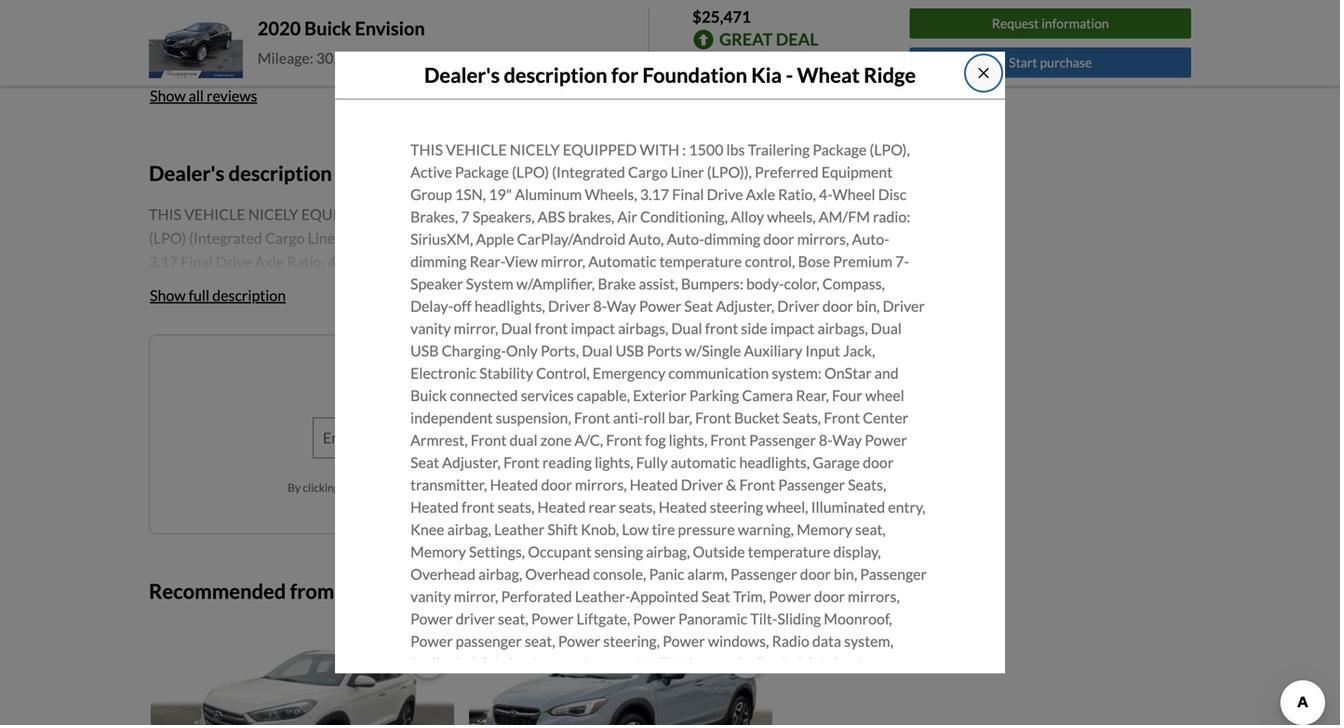 Task type: locate. For each thing, give the bounding box(es) containing it.
1 horizontal spatial this
[[532, 367, 557, 385]]

1 vertical spatial way
[[833, 431, 862, 449]]

2 vertical spatial description
[[212, 286, 286, 304]]

dealer's description for foundation kia - wheat ridge dialog
[[335, 52, 1005, 725]]

impact
[[571, 319, 615, 338], [771, 319, 815, 338], [795, 699, 840, 717]]

front down four
[[824, 409, 860, 427]]

vanity
[[411, 319, 451, 338], [411, 587, 451, 606]]

:
[[683, 141, 686, 159]]

show full description button
[[149, 275, 287, 316]]

temperature down warning,
[[748, 543, 831, 561]]

0 horizontal spatial 8-
[[593, 297, 607, 315]]

camera
[[742, 386, 793, 405]]

radio:
[[411, 654, 452, 673], [736, 654, 778, 673]]

0 horizontal spatial usb
[[411, 342, 439, 360]]

reading down zone
[[543, 453, 592, 472]]

7-
[[896, 252, 909, 270]]

2020
[[258, 17, 301, 39]]

1 horizontal spatial usb
[[616, 342, 644, 360]]

show for show all reviews
[[150, 86, 186, 105]]

system down rear-
[[466, 275, 514, 293]]

1 infotainment from the left
[[494, 654, 579, 673]]

dealer's for dealer's description for foundation kia - wheat ridge
[[424, 63, 500, 87]]

0 vertical spatial lights,
[[669, 431, 708, 449]]

dealer's description for foundation kia - wheat ridge
[[424, 63, 916, 87]]

seats, down privacy policy link
[[498, 498, 535, 516]]

notify me of new listings like this one
[[339, 367, 585, 385]]

overhead down occupant
[[525, 565, 590, 583]]

1 airbags, from the left
[[618, 319, 669, 338]]

listings
[[455, 367, 503, 385]]

clicking
[[303, 481, 340, 494]]

0 horizontal spatial dimming
[[411, 252, 467, 270]]

data
[[813, 632, 842, 650]]

impact up ports,
[[571, 319, 615, 338]]

1 vertical spatial and
[[550, 481, 568, 494]]

2 vertical spatial system
[[411, 677, 458, 695]]

conditioning,
[[640, 208, 728, 226]]

nicely
[[510, 141, 560, 159]]

0 horizontal spatial overhead
[[411, 565, 476, 583]]

automatic
[[671, 453, 737, 472]]

0 horizontal spatial seats,
[[783, 409, 821, 427]]

0 horizontal spatial reading
[[471, 699, 521, 717]]

0 horizontal spatial temperature
[[660, 252, 742, 270]]

airbags, up ports
[[618, 319, 669, 338]]

dealer's down all
[[149, 161, 225, 185]]

and up wheel
[[875, 364, 899, 382]]

dual
[[501, 319, 532, 338], [672, 319, 702, 338], [871, 319, 902, 338], [582, 342, 613, 360]]

1 vertical spatial system
[[582, 654, 630, 673]]

1 vertical spatial package
[[455, 163, 509, 181]]

1 horizontal spatial way
[[833, 431, 862, 449]]

this right from
[[338, 579, 373, 603]]

1 horizontal spatial overhead
[[525, 565, 590, 583]]

1 horizontal spatial anti-
[[872, 677, 903, 695]]

driver
[[548, 297, 590, 315], [778, 297, 820, 315], [883, 297, 925, 315], [681, 476, 723, 494]]

connected
[[450, 386, 518, 405]]

rear
[[589, 498, 616, 516]]

1 vertical spatial bar,
[[411, 699, 435, 717]]

only
[[506, 342, 538, 360]]

2 vertical spatial seat
[[702, 587, 731, 606]]

2 show from the top
[[150, 286, 186, 304]]

1 horizontal spatial package
[[813, 141, 867, 159]]

deal
[[776, 29, 819, 50]]

wipers,
[[647, 677, 694, 695]]

package down vehicle
[[455, 163, 509, 181]]

side
[[741, 319, 768, 338], [766, 699, 792, 717]]

lights, up use
[[595, 453, 634, 472]]

temperature up bumpers:
[[660, 252, 742, 270]]

market
[[786, 56, 832, 74]]

seats, down rear,
[[783, 409, 821, 427]]

1 vanity from the top
[[411, 319, 451, 338]]

mirrors,
[[797, 230, 849, 248], [575, 476, 627, 494], [848, 587, 900, 606]]

dual up ports
[[672, 319, 702, 338]]

30,497
[[316, 49, 363, 67]]

0 horizontal spatial way
[[607, 297, 636, 315]]

and right policy
[[550, 481, 568, 494]]

adjuster, down body-
[[716, 297, 775, 315]]

mirror, up w/amplifier,
[[541, 252, 586, 270]]

0 vertical spatial seats,
[[783, 409, 821, 427]]

defroster,
[[465, 722, 528, 725]]

&
[[726, 476, 737, 494]]

1 overhead from the left
[[411, 565, 476, 583]]

$25,471
[[693, 7, 751, 26]]

0 vertical spatial me
[[384, 367, 405, 385]]

mirror, up driver in the bottom left of the page
[[454, 587, 498, 606]]

1 vertical spatial am/fm
[[633, 654, 684, 673]]

scroll right image
[[755, 584, 763, 601]]

front
[[574, 409, 610, 427], [695, 409, 731, 427], [824, 409, 860, 427], [471, 431, 507, 449], [606, 431, 642, 449], [711, 431, 747, 449], [504, 453, 540, 472], [740, 476, 776, 494]]

1 vertical spatial seat,
[[498, 610, 529, 628]]

wheat right ·
[[373, 49, 417, 67]]

system:
[[772, 364, 822, 382]]

1 vertical spatial dealer's
[[149, 161, 225, 185]]

1 vertical spatial seats,
[[848, 476, 887, 494]]

3.17
[[640, 185, 669, 203]]

liftgate,
[[577, 610, 630, 628]]

wheat
[[373, 49, 417, 67], [797, 63, 860, 87]]

0 vertical spatial side
[[741, 319, 768, 338]]

2 radio: from the left
[[736, 654, 778, 673]]

·
[[366, 49, 370, 67]]

0 horizontal spatial headlights,
[[475, 297, 545, 315]]

headlights, down view
[[475, 297, 545, 315]]

wheat for ridge
[[797, 63, 860, 87]]

2 vertical spatial am/fm
[[461, 677, 513, 695]]

0 horizontal spatial this
[[338, 579, 373, 603]]

1 vertical spatial description
[[229, 161, 332, 185]]

0 vertical spatial headlights,
[[475, 297, 545, 315]]

fully
[[636, 453, 668, 472]]

seat, up "display,"
[[856, 520, 886, 539]]

package
[[813, 141, 867, 159], [455, 163, 509, 181]]

0 horizontal spatial auto-
[[667, 230, 704, 248]]

2 overhead from the left
[[525, 565, 590, 583]]

0 horizontal spatial and
[[550, 481, 568, 494]]

passenger up scroll right icon
[[731, 565, 797, 583]]

sensing up console,
[[595, 543, 643, 561]]

dealer's for dealer's description
[[149, 161, 225, 185]]

0 horizontal spatial radio:
[[411, 654, 452, 673]]

anti- down system,
[[872, 677, 903, 695]]

heated up tire
[[659, 498, 707, 516]]

1 horizontal spatial seats,
[[848, 476, 887, 494]]

side up the auxiliary
[[741, 319, 768, 338]]

1 horizontal spatial radio:
[[736, 654, 778, 673]]

0 horizontal spatial package
[[455, 163, 509, 181]]

overhead down knee
[[411, 565, 476, 583]]

0 vertical spatial package
[[813, 141, 867, 159]]

settings,
[[469, 543, 525, 561]]

show left full
[[150, 286, 186, 304]]

2 infotainment from the left
[[820, 654, 905, 673]]

console,
[[593, 565, 646, 583]]

seat, down 'perforated'
[[498, 610, 529, 628]]

(5
[[217, 48, 230, 66]]

wheat right -
[[797, 63, 860, 87]]

envision
[[355, 17, 425, 39]]

0 vertical spatial roll
[[644, 409, 666, 427]]

vehicle
[[446, 141, 507, 159]]

reviews)
[[233, 48, 288, 66]]

2 airbags, from the left
[[818, 319, 868, 338]]

1 horizontal spatial headlights,
[[739, 453, 810, 472]]

dimming up speaker
[[411, 252, 467, 270]]

me inside button
[[580, 428, 600, 447]]

(lpo),
[[870, 141, 910, 159]]

auto- down conditioning,
[[667, 230, 704, 248]]

1 horizontal spatial dimming
[[704, 230, 761, 248]]

description down the reviews
[[229, 161, 332, 185]]

buick up 30,497 on the left top of the page
[[304, 17, 351, 39]]

4-
[[819, 185, 833, 203]]

airbag,
[[447, 520, 491, 539], [646, 543, 690, 561], [478, 565, 523, 583], [842, 699, 886, 717]]

1 vertical spatial of
[[602, 481, 612, 494]]

headlights, up wheel, in the bottom of the page
[[739, 453, 810, 472]]

front up ports,
[[535, 319, 568, 338]]

dual up one
[[582, 342, 613, 360]]

infotainment down system,
[[820, 654, 905, 673]]

0 vertical spatial show
[[150, 86, 186, 105]]

radio: down dealer
[[411, 654, 452, 673]]

1 vertical spatial 8-
[[819, 431, 833, 449]]

great
[[720, 29, 773, 50]]

this up the services
[[532, 367, 557, 385]]

1 vertical spatial headlights,
[[739, 453, 810, 472]]

0 horizontal spatial seats,
[[498, 498, 535, 516]]

1 horizontal spatial and
[[875, 364, 899, 382]]

1 horizontal spatial memory
[[797, 520, 853, 539]]

bin, down compass,
[[856, 297, 880, 315]]

knee
[[411, 520, 445, 539]]

way up the garage
[[833, 431, 862, 449]]

1 vertical spatial reading
[[471, 699, 521, 717]]

0 horizontal spatial memory
[[411, 543, 466, 561]]

me right notify
[[384, 367, 405, 385]]

rear
[[697, 677, 728, 695], [838, 677, 869, 695], [437, 699, 468, 717], [565, 699, 596, 717], [732, 699, 763, 717], [889, 699, 920, 717], [531, 722, 562, 725]]

driver down w/amplifier,
[[548, 297, 590, 315]]

fog
[[645, 431, 666, 449]]

1 vertical spatial me
[[580, 428, 600, 447]]

vanity down delay-
[[411, 319, 451, 338]]

0 horizontal spatial dealer's
[[149, 161, 225, 185]]

8- down brake
[[593, 297, 607, 315]]

1 vertical spatial vanity
[[411, 587, 451, 606]]

-
[[786, 63, 793, 87]]

seat up panoramic
[[702, 587, 731, 606]]

charging-
[[442, 342, 506, 360]]

5.0 (5 reviews)
[[173, 40, 288, 71]]

show left all
[[150, 86, 186, 105]]

wheat inside dialog
[[797, 63, 860, 87]]

seat, up w/nav,
[[525, 632, 555, 650]]

front
[[535, 319, 568, 338], [705, 319, 738, 338], [462, 498, 495, 516]]

assist,
[[639, 275, 678, 293]]

1 vertical spatial lights,
[[595, 453, 634, 472]]

power
[[639, 297, 682, 315], [865, 431, 907, 449], [769, 587, 811, 606], [411, 610, 453, 628], [531, 610, 574, 628], [633, 610, 676, 628], [411, 632, 453, 650], [558, 632, 601, 650], [663, 632, 705, 650]]

memory down knee
[[411, 543, 466, 561]]

usb up new
[[411, 342, 439, 360]]

wheat for ridge,
[[373, 49, 417, 67]]

system down steering,
[[582, 654, 630, 673]]

electronic
[[411, 364, 477, 382]]

heated
[[490, 476, 538, 494], [630, 476, 678, 494], [411, 498, 459, 516], [538, 498, 586, 516], [659, 498, 707, 516]]

0 horizontal spatial system
[[411, 677, 458, 695]]

description for dealer's description for foundation kia - wheat ridge
[[504, 63, 608, 87]]

roll
[[644, 409, 666, 427], [903, 677, 925, 695]]

2 horizontal spatial lights,
[[669, 431, 708, 449]]

headlights,
[[475, 297, 545, 315], [739, 453, 810, 472]]

request
[[992, 16, 1039, 31]]

package up "equipment" at the right top of the page
[[813, 141, 867, 159]]

am/fm down wheel
[[819, 208, 870, 226]]

show
[[150, 86, 186, 105], [150, 286, 186, 304]]

0 horizontal spatial window
[[411, 722, 462, 725]]

1 horizontal spatial window
[[565, 722, 617, 725]]

seat down bumpers:
[[684, 297, 713, 315]]

door down compass,
[[823, 297, 854, 315]]

dealer's
[[424, 63, 500, 87], [149, 161, 225, 185]]

door right the garage
[[863, 453, 894, 472]]

1 horizontal spatial airbags,
[[818, 319, 868, 338]]

0 vertical spatial description
[[504, 63, 608, 87]]

description inside dialog
[[504, 63, 608, 87]]

sensing up seat
[[596, 677, 644, 695]]

ratio,
[[778, 185, 816, 203]]

request information button
[[910, 9, 1192, 39]]

window left defroster,
[[411, 722, 462, 725]]

full
[[189, 286, 210, 304]]

radio: up air
[[736, 654, 778, 673]]

0 horizontal spatial anti-
[[613, 409, 644, 427]]

wheat inside 2020 buick envision mileage: 30,497 · wheat ridge, co (11 mi away)
[[373, 49, 417, 67]]

parking
[[690, 386, 739, 405]]

vanity down knee
[[411, 587, 451, 606]]

1 horizontal spatial roll
[[903, 677, 925, 695]]

our
[[461, 481, 478, 494]]

seat,
[[856, 520, 886, 539], [498, 610, 529, 628], [525, 632, 555, 650]]

1 horizontal spatial seats,
[[619, 498, 656, 516]]

auto,
[[629, 230, 664, 248]]

0 vertical spatial dealer's
[[424, 63, 500, 87]]

foundation
[[643, 63, 748, 87]]

w/single
[[685, 342, 741, 360]]

reading
[[543, 453, 592, 472], [471, 699, 521, 717]]

window down seat
[[565, 722, 617, 725]]

description left for
[[504, 63, 608, 87]]

equipped
[[563, 141, 637, 159]]

mirrors, up moonroof, at the bottom of the page
[[848, 587, 900, 606]]

buick down new
[[411, 386, 447, 405]]

0 horizontal spatial wheat
[[373, 49, 417, 67]]

0 vertical spatial vanity
[[411, 319, 451, 338]]

0 horizontal spatial me
[[384, 367, 405, 385]]

start purchase button
[[910, 47, 1192, 78]]

1 usb from the left
[[411, 342, 439, 360]]

lights, down w/nav,
[[524, 699, 562, 717]]

1 horizontal spatial system
[[466, 275, 514, 293]]

dealer's inside dialog
[[424, 63, 500, 87]]

1 horizontal spatial me
[[580, 428, 600, 447]]

lights, up automatic
[[669, 431, 708, 449]]

conditioning,
[[751, 677, 836, 695]]

mirror, up charging-
[[454, 319, 498, 338]]

airbags, up "jack,"
[[818, 319, 868, 338]]

passenger down "display,"
[[860, 565, 927, 583]]

automatic
[[588, 252, 657, 270]]

0 vertical spatial memory
[[797, 520, 853, 539]]

1 horizontal spatial wheat
[[797, 63, 860, 87]]

auto-
[[667, 230, 704, 248], [852, 230, 890, 248]]

armrest,
[[674, 699, 729, 717]]

me for notify
[[384, 367, 405, 385]]

2020 buick envision image
[[149, 8, 243, 78]]

mirrors, up rear
[[575, 476, 627, 494]]

front up w/single
[[705, 319, 738, 338]]

seats, up illuminated
[[848, 476, 887, 494]]

am/fm up wipers,
[[633, 654, 684, 673]]

front down dual
[[504, 453, 540, 472]]

1 show from the top
[[150, 86, 186, 105]]

reading up defroster,
[[471, 699, 521, 717]]

1 horizontal spatial auto-
[[852, 230, 890, 248]]

way down brake
[[607, 297, 636, 315]]

2 seats, from the left
[[619, 498, 656, 516]]

independent
[[411, 409, 493, 427]]

stereo,
[[687, 654, 734, 673]]

0 horizontal spatial airbags,
[[618, 319, 669, 338]]

anti- down capable, at the bottom of the page
[[613, 409, 644, 427]]

seat up agree
[[411, 453, 439, 472]]

final
[[672, 185, 704, 203]]



Task type: describe. For each thing, give the bounding box(es) containing it.
from
[[290, 579, 334, 603]]

buick down passenger
[[455, 654, 491, 673]]

0 vertical spatial bar,
[[668, 409, 692, 427]]

bumpers:
[[681, 275, 744, 293]]

body-
[[747, 275, 784, 293]]

passenger down bucket
[[750, 431, 816, 449]]

description for dealer's description
[[229, 161, 332, 185]]

agree
[[418, 481, 446, 494]]

bose
[[798, 252, 830, 270]]

front up automatic
[[711, 431, 747, 449]]

trailering
[[748, 141, 810, 159]]

exterior
[[633, 386, 687, 405]]

ridge
[[864, 63, 916, 87]]

star image
[[149, 48, 166, 63]]

leather-
[[575, 587, 630, 606]]

$2,300
[[693, 56, 739, 74]]

2016 hyundai tucson image
[[151, 634, 454, 725]]

0 vertical spatial seat,
[[856, 520, 886, 539]]

dealer's description
[[149, 161, 332, 185]]

0 vertical spatial temperature
[[660, 252, 742, 270]]

5.0
[[173, 40, 209, 71]]

mileage:
[[258, 49, 314, 67]]

1 vertical spatial mirrors,
[[575, 476, 627, 494]]

1 vertical spatial side
[[766, 699, 792, 717]]

impact up the auxiliary
[[771, 319, 815, 338]]

2 vertical spatial mirrors,
[[848, 587, 900, 606]]

steering,
[[604, 632, 660, 650]]

alarm,
[[687, 565, 728, 583]]

driver
[[456, 610, 495, 628]]

1 vertical spatial this
[[338, 579, 373, 603]]

0 vertical spatial anti-
[[613, 409, 644, 427]]

0 vertical spatial 8-
[[593, 297, 607, 315]]

illuminated
[[811, 498, 885, 516]]

0 vertical spatial bin,
[[856, 297, 880, 315]]

color,
[[784, 275, 820, 293]]

show for show full description
[[150, 286, 186, 304]]

0 vertical spatial reading
[[543, 453, 592, 472]]

1 vertical spatial seat
[[411, 453, 439, 472]]

front right &
[[740, 476, 776, 494]]

information
[[1042, 16, 1109, 31]]

0 horizontal spatial of
[[408, 367, 421, 385]]

door up control,
[[764, 230, 795, 248]]

drive
[[707, 185, 743, 203]]

email me button
[[530, 417, 611, 458]]

bucket
[[734, 409, 780, 427]]

1 horizontal spatial 8-
[[819, 431, 833, 449]]

19"
[[489, 185, 512, 203]]

0 vertical spatial mirrors,
[[797, 230, 849, 248]]

front left fog
[[606, 431, 642, 449]]

2 window from the left
[[565, 722, 617, 725]]

you
[[398, 481, 416, 494]]

mi
[[513, 49, 529, 67]]

entry,
[[888, 498, 926, 516]]

steering
[[710, 498, 763, 516]]

0 vertical spatial sensing
[[595, 543, 643, 561]]

wheel,
[[766, 498, 809, 516]]

wheels,
[[585, 185, 637, 203]]

1 seats, from the left
[[498, 498, 535, 516]]

1 vertical spatial bin,
[[834, 565, 858, 583]]

armrest,
[[411, 431, 468, 449]]

zone
[[541, 431, 572, 449]]

close modal dealer's description for foundation kia - wheat ridge image
[[977, 66, 991, 81]]

privacy policy link
[[480, 481, 548, 494]]

1sn,
[[455, 185, 486, 203]]

"email
[[342, 481, 373, 494]]

shift
[[548, 520, 578, 539]]

terms
[[570, 481, 600, 494]]

start purchase
[[1009, 54, 1092, 70]]

scroll left image
[[700, 584, 708, 601]]

driver down 'color,'
[[778, 297, 820, 315]]

airbag, down "settings,"
[[478, 565, 523, 583]]

Email address email field
[[314, 418, 517, 457]]

0 horizontal spatial adjuster,
[[442, 453, 501, 472]]

recommended from this dealer
[[149, 579, 435, 603]]

auxiliary
[[744, 342, 803, 360]]

buick up conditioning,
[[781, 654, 817, 673]]

0 vertical spatial way
[[607, 297, 636, 315]]

door up moonroof, at the bottom of the page
[[814, 587, 845, 606]]

1 horizontal spatial of
[[602, 481, 612, 494]]

to
[[448, 481, 458, 494]]

and inside this vehicle nicely equipped with : 1500 lbs trailering package (lpo), active package (lpo) (integrated cargo liner (lpo)), preferred equipment group 1sn, 19" aluminum wheels, 3.17 final drive axle ratio, 4-wheel disc brakes, 7 speakers, abs brakes, air conditioning, alloy wheels, am/fm radio: siriusxm, apple carplay/android auto, auto-dimming door mirrors, auto- dimming rear-view mirror, automatic temperature control, bose premium 7- speaker system w/amplifier, brake assist, bumpers: body-color, compass, delay-off headlights, driver 8-way power seat adjuster, driver door bin, driver vanity mirror, dual front impact airbags, dual front side impact airbags, dual usb charging-only ports, dual usb ports w/single auxiliary input jack, electronic stability control, emergency communication system: onstar and buick connected services capable, exterior parking camera rear, four wheel independent suspension, front anti-roll bar, front bucket seats, front center armrest, front dual zone a/c, front fog lights, front passenger 8-way power seat adjuster, front reading lights, fully automatic headlights, garage door transmitter, heated door mirrors, heated driver & front passenger seats, heated front seats, heated rear seats, heated steering wheel, illuminated entry, knee airbag, leather shift knob, low tire pressure warning, memory seat, memory settings, occupant sensing airbag, outside temperature display, overhead airbag, overhead console, panic alarm, passenger door bin, passenger vanity mirror, perforated leather-appointed seat trim, power door mirrors, power driver seat, power liftgate, power panoramic tilt-sliding moonroof, power passenger seat, power steering, power windows, radio data system, radio: buick infotainment system am/fm stereo, radio: buick infotainment system am/fm w/nav, rain sensing wipers, rear air conditioning, rear anti-roll bar, rear reading lights, rear seat center armrest, rear side impact airbag, rear window defroster, rear window wiper, remote keyle
[[875, 364, 899, 382]]

dual up "jack,"
[[871, 319, 902, 338]]

group
[[411, 185, 452, 203]]

kia
[[752, 63, 782, 87]]

liner
[[671, 163, 704, 181]]

1 vertical spatial roll
[[903, 677, 925, 695]]

0 vertical spatial system
[[466, 275, 514, 293]]

1 horizontal spatial temperature
[[748, 543, 831, 561]]

1 vertical spatial mirror,
[[454, 319, 498, 338]]

0 vertical spatial seat
[[684, 297, 713, 315]]

$2,300 below market
[[693, 56, 832, 74]]

brake
[[598, 275, 636, 293]]

alloy
[[731, 208, 764, 226]]

speaker
[[411, 275, 463, 293]]

1 vertical spatial sensing
[[596, 677, 644, 695]]

0 horizontal spatial front
[[462, 498, 495, 516]]

1 radio: from the left
[[411, 654, 452, 673]]

door up sliding
[[800, 565, 831, 583]]

7
[[461, 208, 470, 226]]

tire
[[652, 520, 675, 539]]

2020 subaru crosstrek image
[[469, 634, 773, 725]]

by
[[288, 481, 301, 494]]

panic
[[649, 565, 685, 583]]

0 vertical spatial mirror,
[[541, 252, 586, 270]]

2 horizontal spatial system
[[582, 654, 630, 673]]

0 vertical spatial this
[[532, 367, 557, 385]]

show all reviews button
[[149, 75, 258, 116]]

jack,
[[843, 342, 875, 360]]

active
[[411, 163, 452, 181]]

2 horizontal spatial front
[[705, 319, 738, 338]]

2 vanity from the top
[[411, 587, 451, 606]]

privacy
[[480, 481, 516, 494]]

1 auto- from the left
[[667, 230, 704, 248]]

radio:
[[873, 208, 911, 226]]

display,
[[834, 543, 881, 561]]

me for email
[[580, 428, 600, 447]]

0 vertical spatial am/fm
[[819, 208, 870, 226]]

2 vertical spatial seat,
[[525, 632, 555, 650]]

wheels,
[[767, 208, 816, 226]]

heated down agree
[[411, 498, 459, 516]]

airbag, down system,
[[842, 699, 886, 717]]

0 horizontal spatial am/fm
[[461, 677, 513, 695]]

center
[[629, 699, 672, 717]]

cargo
[[628, 163, 668, 181]]

2 usb from the left
[[616, 342, 644, 360]]

premium
[[833, 252, 893, 270]]

1 horizontal spatial lights,
[[595, 453, 634, 472]]

buick inside 2020 buick envision mileage: 30,497 · wheat ridge, co (11 mi away)
[[304, 17, 351, 39]]

this
[[411, 141, 443, 159]]

garage
[[813, 453, 860, 472]]

airbag, up "settings,"
[[447, 520, 491, 539]]

heated down fully
[[630, 476, 678, 494]]

reviews
[[207, 86, 257, 105]]

off
[[453, 297, 472, 315]]

1 window from the left
[[411, 722, 462, 725]]

equipment
[[822, 163, 893, 181]]

2 vertical spatial lights,
[[524, 699, 562, 717]]

0 vertical spatial dimming
[[704, 230, 761, 248]]

moonroof,
[[824, 610, 892, 628]]

1 vertical spatial anti-
[[872, 677, 903, 695]]

heated up shift
[[538, 498, 586, 516]]

radio
[[772, 632, 810, 650]]

2 vertical spatial mirror,
[[454, 587, 498, 606]]

1 horizontal spatial front
[[535, 319, 568, 338]]

dealer
[[376, 579, 435, 603]]

description inside button
[[212, 286, 286, 304]]

knob,
[[581, 520, 619, 539]]

airbag, up panic
[[646, 543, 690, 561]]

heated up leather
[[490, 476, 538, 494]]

front down parking at bottom
[[695, 409, 731, 427]]

door down zone
[[541, 476, 572, 494]]

driver down 7-
[[883, 297, 925, 315]]

warning,
[[738, 520, 794, 539]]

rain
[[564, 677, 593, 695]]

services
[[521, 386, 574, 405]]

impact down conditioning,
[[795, 699, 840, 717]]

front up a/c,
[[574, 409, 610, 427]]

remote
[[662, 722, 713, 725]]

dual up only
[[501, 319, 532, 338]]

front left dual
[[471, 431, 507, 449]]

1 horizontal spatial adjuster,
[[716, 297, 775, 315]]

2 auto- from the left
[[852, 230, 890, 248]]

email
[[541, 428, 577, 447]]

show all reviews
[[150, 86, 257, 105]]

1 horizontal spatial am/fm
[[633, 654, 684, 673]]

brakes,
[[411, 208, 458, 226]]

all
[[189, 86, 204, 105]]

carplay/android
[[517, 230, 626, 248]]

use
[[614, 481, 633, 494]]

dual
[[510, 431, 538, 449]]

driver down automatic
[[681, 476, 723, 494]]

outside
[[693, 543, 745, 561]]

passenger up wheel, in the bottom of the page
[[779, 476, 845, 494]]

siriusxm,
[[411, 230, 473, 248]]



Task type: vqa. For each thing, say whether or not it's contained in the screenshot.
rightmost Be
no



